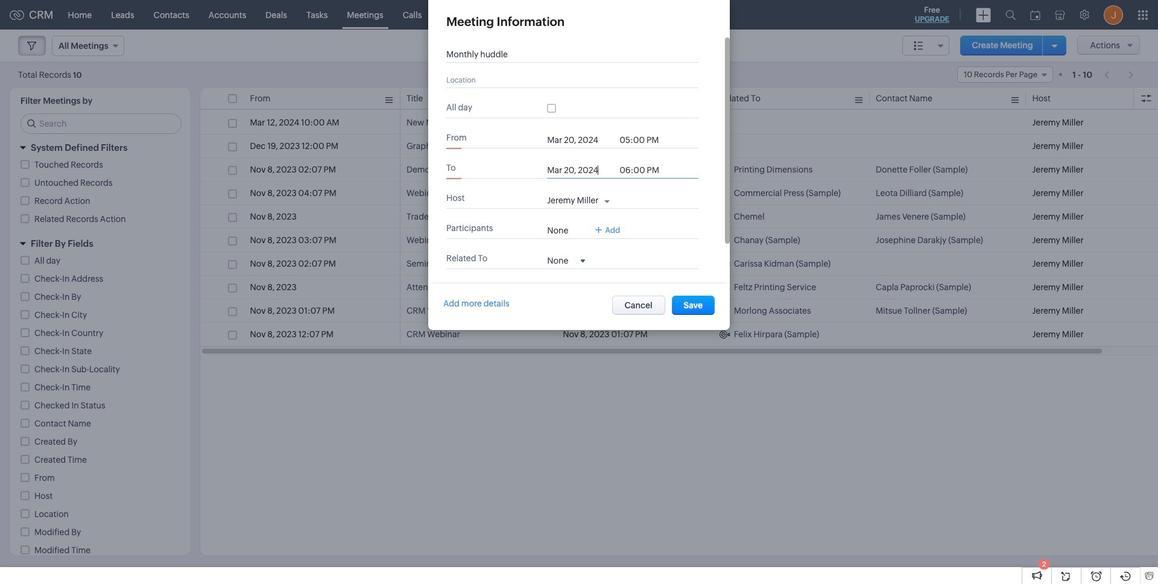 Task type: locate. For each thing, give the bounding box(es) containing it.
1 mmm d, yyyy text field from the top
[[548, 135, 614, 145]]

1 vertical spatial hh:mm a text field
[[620, 165, 668, 175]]

None button
[[612, 296, 666, 315], [672, 296, 715, 315], [612, 296, 666, 315], [672, 296, 715, 315]]

calendar image
[[1031, 10, 1041, 20]]

row group
[[200, 111, 1159, 346]]

Title text field
[[447, 49, 688, 59]]

mmm d, yyyy text field for first hh:mm a text box from the top of the page
[[548, 135, 614, 145]]

2 mmm d, yyyy text field from the top
[[548, 165, 614, 175]]

Location text field
[[447, 75, 688, 84]]

hh:mm a text field
[[620, 135, 668, 145], [620, 165, 668, 175]]

mmm d, yyyy text field
[[548, 135, 614, 145], [548, 165, 614, 175]]

0 vertical spatial mmm d, yyyy text field
[[548, 135, 614, 145]]

navigation
[[1099, 66, 1141, 83]]

0 vertical spatial hh:mm a text field
[[620, 135, 668, 145]]

None field
[[548, 255, 586, 266]]

1 vertical spatial mmm d, yyyy text field
[[548, 165, 614, 175]]

logo image
[[10, 10, 24, 20]]

create menu image
[[977, 8, 992, 22]]



Task type: vqa. For each thing, say whether or not it's contained in the screenshot.
IDENTIFY
no



Task type: describe. For each thing, give the bounding box(es) containing it.
Search text field
[[21, 114, 181, 133]]

mmm d, yyyy text field for 2nd hh:mm a text box from the top of the page
[[548, 165, 614, 175]]

create menu element
[[969, 0, 999, 29]]

2 hh:mm a text field from the top
[[620, 165, 668, 175]]

1 hh:mm a text field from the top
[[620, 135, 668, 145]]



